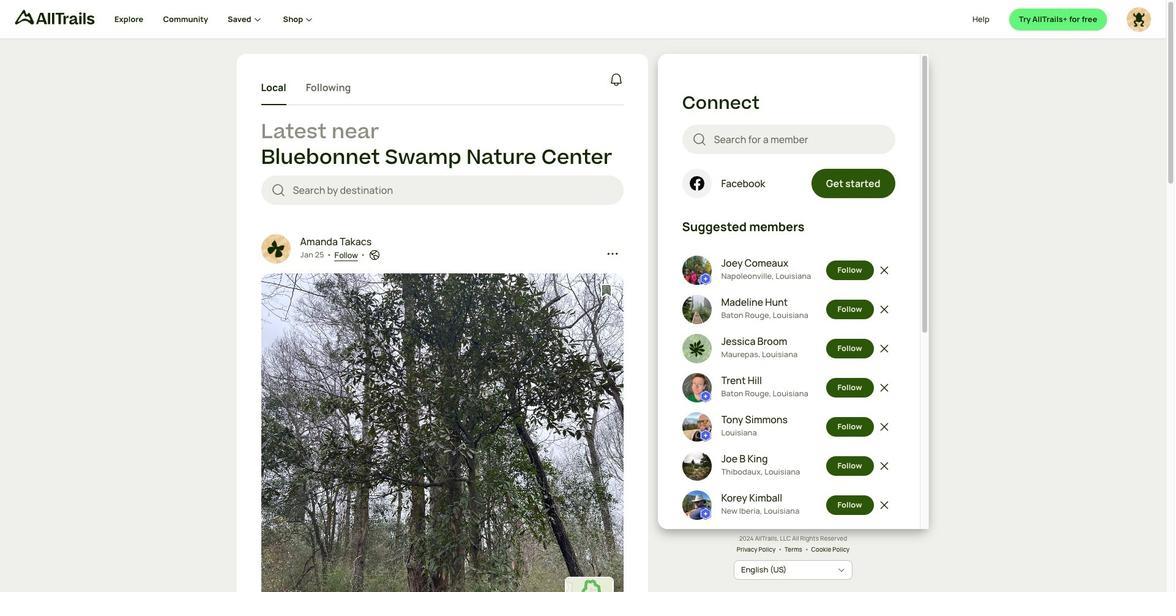 Task type: locate. For each thing, give the bounding box(es) containing it.
amanda takacs image
[[261, 235, 290, 264]]

dismiss image
[[878, 265, 891, 277], [878, 421, 891, 433], [878, 460, 891, 473]]

navigate next image
[[598, 449, 610, 461]]

dismiss image for jessica broom icon
[[878, 343, 891, 355]]

notifications image
[[609, 72, 623, 87]]

Search for a member field
[[714, 132, 885, 147]]

korey kimball image
[[682, 491, 712, 520]]

add to list image
[[599, 284, 614, 298]]

dismiss image for joe b king image
[[878, 460, 891, 473]]

2 dismiss image from the top
[[878, 343, 891, 355]]

None search field
[[261, 176, 623, 205]]

1 vertical spatial dismiss image
[[878, 421, 891, 433]]

dismiss image for joey comeaux image
[[878, 265, 891, 277]]

2 vertical spatial dismiss image
[[878, 460, 891, 473]]

tab list
[[261, 71, 351, 105]]

1 dismiss image from the top
[[878, 304, 891, 316]]

2 dismiss image from the top
[[878, 421, 891, 433]]

4 dismiss image from the top
[[878, 500, 891, 512]]

dialog
[[0, 0, 1175, 592]]

joe b king image
[[682, 452, 712, 481]]

dismiss image for the trent hill image
[[878, 382, 891, 394]]

dismiss image for the tony simmons icon
[[878, 421, 891, 433]]

3 dismiss image from the top
[[878, 382, 891, 394]]

1 dismiss image from the top
[[878, 265, 891, 277]]

0 vertical spatial dismiss image
[[878, 265, 891, 277]]

tony simmons image
[[682, 413, 712, 442]]

None search field
[[682, 125, 895, 154]]

joey comeaux image
[[682, 256, 712, 285]]

dismiss image
[[878, 304, 891, 316], [878, 343, 891, 355], [878, 382, 891, 394], [878, 500, 891, 512]]

3 dismiss image from the top
[[878, 460, 891, 473]]



Task type: describe. For each thing, give the bounding box(es) containing it.
navigate previous image
[[275, 449, 287, 461]]

cookie consent banner dialog
[[15, 534, 1151, 578]]

dismiss image for the madeline hunt icon
[[878, 304, 891, 316]]

dismiss image for korey kimball icon
[[878, 500, 891, 512]]

icon image
[[682, 169, 712, 198]]

madeline hunt image
[[682, 295, 712, 325]]

james image
[[1127, 7, 1151, 32]]

jessica broom image
[[682, 334, 712, 364]]

more options image
[[606, 248, 619, 260]]

Search by destination field
[[293, 183, 614, 198]]

trent hill image
[[682, 373, 712, 403]]



Task type: vqa. For each thing, say whether or not it's contained in the screenshot.
Dismiss icon to the bottom
yes



